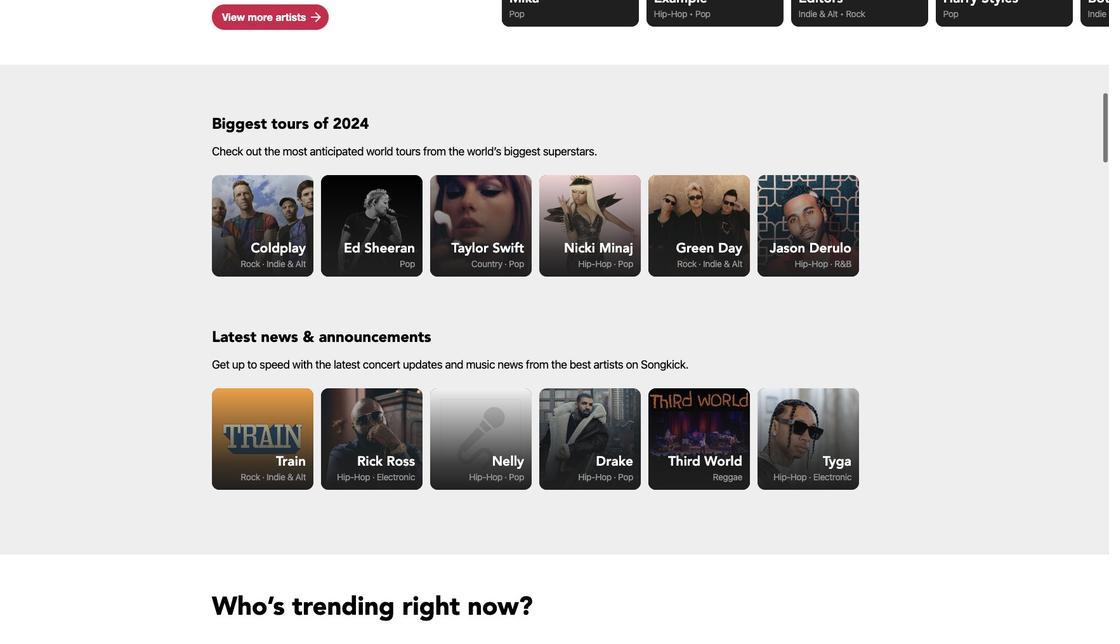 Task type: vqa. For each thing, say whether or not it's contained in the screenshot.


Task type: locate. For each thing, give the bounding box(es) containing it.
taylor
[[452, 239, 489, 258]]

· inside coldplay rock · indie & alt
[[262, 258, 265, 269]]

r&b
[[835, 258, 852, 269]]

· inside train rock · indie & alt
[[262, 472, 265, 483]]

jason derulo hip-hop · r&b
[[770, 239, 852, 269]]

news
[[261, 327, 298, 348], [498, 358, 524, 371]]

most
[[283, 145, 307, 158]]

0 horizontal spatial •
[[690, 8, 694, 19]]

check
[[212, 145, 243, 158]]

nicki
[[565, 239, 596, 258]]

view more artists
[[222, 11, 306, 23]]

hip- inside drake hip-hop · pop
[[579, 472, 596, 483]]

taylor swift country · pop
[[452, 239, 525, 269]]

hip-hop • pop link
[[647, 0, 784, 30]]

artists
[[276, 11, 306, 23], [594, 358, 624, 371]]

tyga hip-hop · electronic
[[774, 453, 852, 483]]

· inside tyga hip-hop · electronic
[[809, 472, 812, 483]]

0 horizontal spatial pop link
[[502, 0, 639, 30]]

from
[[424, 145, 446, 158], [526, 358, 549, 371]]

tours right world
[[396, 145, 421, 158]]

rock inside green day rock · indie & alt
[[678, 258, 697, 269]]

electronic down the "tyga"
[[814, 472, 852, 483]]

nelly hip-hop · pop
[[470, 453, 525, 483]]

world's
[[467, 145, 502, 158]]

to
[[247, 358, 257, 371]]

hop inside nicki minaj hip-hop · pop
[[596, 258, 612, 269]]

more
[[248, 11, 273, 23]]

1 vertical spatial from
[[526, 358, 549, 371]]

of
[[314, 114, 329, 135]]

0 horizontal spatial artists
[[276, 11, 306, 23]]

electronic inside rick ross hip-hop · electronic
[[377, 472, 415, 483]]

sheeran
[[365, 239, 415, 258]]

1 vertical spatial artists
[[594, 358, 624, 371]]

1 electronic from the left
[[377, 472, 415, 483]]

indie inside 'link'
[[1089, 8, 1107, 19]]

tyga
[[824, 453, 852, 471]]

coldplay
[[251, 239, 306, 258]]

songkick.
[[641, 358, 689, 371]]

2 electronic from the left
[[814, 472, 852, 483]]

0 horizontal spatial tours
[[272, 114, 309, 135]]

alt inside coldplay rock · indie & alt
[[296, 258, 306, 269]]

the right out
[[265, 145, 280, 158]]

1 horizontal spatial from
[[526, 358, 549, 371]]

hop inside rick ross hip-hop · electronic
[[354, 472, 370, 483]]

rock inside coldplay rock · indie & alt
[[241, 258, 260, 269]]

pop link
[[502, 0, 639, 30], [936, 0, 1074, 30]]

1 horizontal spatial news
[[498, 358, 524, 371]]

the
[[265, 145, 280, 158], [449, 145, 465, 158], [316, 358, 331, 371], [552, 358, 567, 371]]

anticipated
[[310, 145, 364, 158]]

the right with
[[316, 358, 331, 371]]

ed
[[344, 239, 361, 258]]

0 vertical spatial artists
[[276, 11, 306, 23]]

hip-
[[654, 8, 671, 19], [579, 258, 596, 269], [795, 258, 812, 269], [337, 472, 354, 483], [470, 472, 487, 483], [579, 472, 596, 483], [774, 472, 791, 483]]

up
[[232, 358, 245, 371]]

indie
[[799, 8, 818, 19], [1089, 8, 1107, 19], [267, 258, 285, 269], [704, 258, 722, 269], [267, 472, 285, 483]]

news up speed
[[261, 327, 298, 348]]

who's trending right now?
[[212, 590, 533, 625]]

pop inside nicki minaj hip-hop · pop
[[619, 258, 634, 269]]

music
[[466, 358, 495, 371]]

indie &
[[1089, 8, 1110, 19]]

concert
[[363, 358, 401, 371]]

·
[[262, 258, 265, 269], [505, 258, 507, 269], [614, 258, 616, 269], [699, 258, 702, 269], [831, 258, 833, 269], [262, 472, 265, 483], [373, 472, 375, 483], [505, 472, 507, 483], [614, 472, 616, 483], [809, 472, 812, 483]]

electronic
[[377, 472, 415, 483], [814, 472, 852, 483]]

1 pop link from the left
[[502, 0, 639, 30]]

1 horizontal spatial electronic
[[814, 472, 852, 483]]

the left world's
[[449, 145, 465, 158]]

hip- inside tyga hip-hop · electronic
[[774, 472, 791, 483]]

alt
[[828, 8, 839, 19], [296, 258, 306, 269], [733, 258, 743, 269], [296, 472, 306, 483]]

1 horizontal spatial tours
[[396, 145, 421, 158]]

drake
[[596, 453, 634, 471]]

1 horizontal spatial •
[[841, 8, 845, 19]]

pop inside nelly hip-hop · pop
[[509, 472, 525, 483]]

& inside coldplay rock · indie & alt
[[288, 258, 294, 269]]

1 vertical spatial news
[[498, 358, 524, 371]]

· inside rick ross hip-hop · electronic
[[373, 472, 375, 483]]

0 horizontal spatial news
[[261, 327, 298, 348]]

electronic down ross
[[377, 472, 415, 483]]

artists left on
[[594, 358, 624, 371]]

derulo
[[810, 239, 852, 258]]

electronic inside tyga hip-hop · electronic
[[814, 472, 852, 483]]

on
[[626, 358, 639, 371]]

news right music
[[498, 358, 524, 371]]

from left world's
[[424, 145, 446, 158]]

· inside nicki minaj hip-hop · pop
[[614, 258, 616, 269]]

· inside "taylor swift country · pop"
[[505, 258, 507, 269]]

who's
[[212, 590, 285, 625]]

country
[[472, 258, 503, 269]]

train rock · indie & alt
[[241, 453, 306, 483]]

third world reggae
[[669, 453, 743, 483]]

hop
[[671, 8, 688, 19], [596, 258, 612, 269], [812, 258, 829, 269], [354, 472, 370, 483], [487, 472, 503, 483], [596, 472, 612, 483], [791, 472, 807, 483]]

· inside 'jason derulo hip-hop · r&b'
[[831, 258, 833, 269]]

latest
[[212, 327, 257, 348]]

world
[[367, 145, 393, 158]]

1 • from the left
[[690, 8, 694, 19]]

latest
[[334, 358, 360, 371]]

tours
[[272, 114, 309, 135], [396, 145, 421, 158]]

drake hip-hop · pop
[[579, 453, 634, 483]]

0 vertical spatial from
[[424, 145, 446, 158]]

right
[[403, 590, 460, 625]]

green
[[677, 239, 715, 258]]

0 vertical spatial news
[[261, 327, 298, 348]]

latest news & announcements
[[212, 327, 432, 348]]

•
[[690, 8, 694, 19], [841, 8, 845, 19]]

artists right more
[[276, 11, 306, 23]]

1 horizontal spatial pop link
[[936, 0, 1074, 30]]

tours up most
[[272, 114, 309, 135]]

updates
[[403, 358, 443, 371]]

1 vertical spatial tours
[[396, 145, 421, 158]]

&
[[820, 8, 826, 19], [1110, 8, 1110, 19], [288, 258, 294, 269], [724, 258, 730, 269], [303, 327, 315, 348], [288, 472, 294, 483]]

0 horizontal spatial electronic
[[377, 472, 415, 483]]

0 vertical spatial tours
[[272, 114, 309, 135]]

rick
[[358, 453, 383, 471]]

rock
[[847, 8, 866, 19], [241, 258, 260, 269], [678, 258, 697, 269], [241, 472, 260, 483]]

from left best
[[526, 358, 549, 371]]

swift
[[493, 239, 525, 258]]

get up to speed with the latest concert updates and music news from the best artists on songkick.
[[212, 358, 689, 371]]

pop
[[510, 8, 525, 19], [696, 8, 711, 19], [944, 8, 959, 19], [400, 258, 415, 269], [509, 258, 525, 269], [619, 258, 634, 269], [509, 472, 525, 483], [619, 472, 634, 483]]



Task type: describe. For each thing, give the bounding box(es) containing it.
& inside indie & 'link'
[[1110, 8, 1110, 19]]

hop inside tyga hip-hop · electronic
[[791, 472, 807, 483]]

indie & alt • rock
[[799, 8, 866, 19]]

2 • from the left
[[841, 8, 845, 19]]

jason
[[770, 239, 806, 258]]

out
[[246, 145, 262, 158]]

pop inside "taylor swift country · pop"
[[509, 258, 525, 269]]

indie inside coldplay rock · indie & alt
[[267, 258, 285, 269]]

biggest tours of 2024
[[212, 114, 369, 135]]

2024
[[333, 114, 369, 135]]

best
[[570, 358, 591, 371]]

ross
[[387, 453, 415, 471]]

train
[[276, 453, 306, 471]]

superstars.
[[543, 145, 598, 158]]

hop inside 'jason derulo hip-hop · r&b'
[[812, 258, 829, 269]]

nicki minaj hip-hop · pop
[[565, 239, 634, 269]]

indie inside train rock · indie & alt
[[267, 472, 285, 483]]

minaj
[[600, 239, 634, 258]]

coldplay rock · indie & alt
[[241, 239, 306, 269]]

hop inside drake hip-hop · pop
[[596, 472, 612, 483]]

get
[[212, 358, 230, 371]]

trending
[[292, 590, 395, 625]]

now?
[[468, 590, 533, 625]]

ed sheeran pop
[[344, 239, 415, 269]]

rick ross hip-hop · electronic
[[337, 453, 415, 483]]

day
[[719, 239, 743, 258]]

hip- inside 'jason derulo hip-hop · r&b'
[[795, 258, 812, 269]]

and
[[445, 358, 464, 371]]

hop inside hip-hop • pop link
[[671, 8, 688, 19]]

rock inside train rock · indie & alt
[[241, 472, 260, 483]]

pop inside drake hip-hop · pop
[[619, 472, 634, 483]]

& inside train rock · indie & alt
[[288, 472, 294, 483]]

· inside drake hip-hop · pop
[[614, 472, 616, 483]]

world
[[705, 453, 743, 471]]

2 pop link from the left
[[936, 0, 1074, 30]]

& inside indie & alt • rock link
[[820, 8, 826, 19]]

view
[[222, 11, 245, 23]]

speed
[[260, 358, 290, 371]]

reggae
[[713, 472, 743, 483]]

view more artists link
[[212, 4, 329, 30]]

alt inside green day rock · indie & alt
[[733, 258, 743, 269]]

green day rock · indie & alt
[[677, 239, 743, 269]]

biggest
[[212, 114, 267, 135]]

announcements
[[319, 327, 432, 348]]

indie & alt • rock link
[[792, 0, 929, 30]]

check out the most anticipated world tours from the world's biggest superstars.
[[212, 145, 598, 158]]

hip-hop • pop
[[654, 8, 711, 19]]

indie inside green day rock · indie & alt
[[704, 258, 722, 269]]

hop inside nelly hip-hop · pop
[[487, 472, 503, 483]]

hip- inside nelly hip-hop · pop
[[470, 472, 487, 483]]

with
[[293, 358, 313, 371]]

pop inside ed sheeran pop
[[400, 258, 415, 269]]

hip- inside nicki minaj hip-hop · pop
[[579, 258, 596, 269]]

alt inside train rock · indie & alt
[[296, 472, 306, 483]]

hip- inside rick ross hip-hop · electronic
[[337, 472, 354, 483]]

biggest
[[504, 145, 541, 158]]

· inside green day rock · indie & alt
[[699, 258, 702, 269]]

third
[[669, 453, 701, 471]]

nelly
[[492, 453, 525, 471]]

1 horizontal spatial artists
[[594, 358, 624, 371]]

indie & link
[[1081, 0, 1110, 30]]

& inside green day rock · indie & alt
[[724, 258, 730, 269]]

0 horizontal spatial from
[[424, 145, 446, 158]]

the left best
[[552, 358, 567, 371]]

· inside nelly hip-hop · pop
[[505, 472, 507, 483]]



